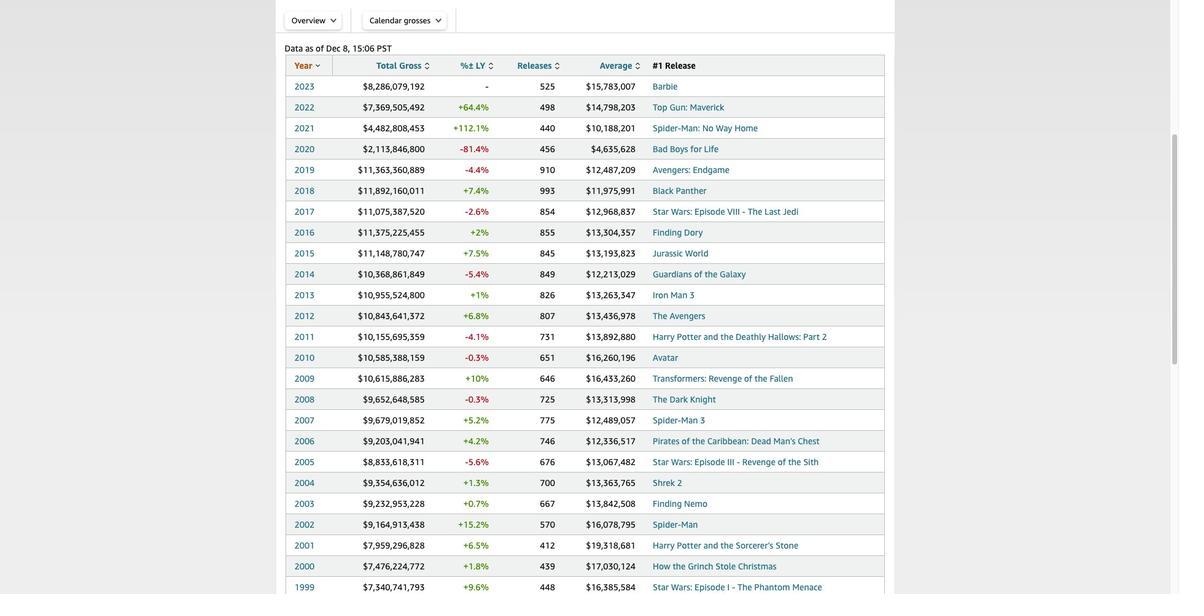 Task type: vqa. For each thing, say whether or not it's contained in the screenshot.
667
yes



Task type: describe. For each thing, give the bounding box(es) containing it.
910
[[540, 165, 555, 175]]

star wars: episode viii - the last jedi
[[653, 206, 799, 217]]

2007 link
[[295, 415, 315, 426]]

sorcerer's
[[736, 541, 774, 551]]

-4.4%
[[465, 165, 489, 175]]

$13,363,765
[[586, 478, 636, 488]]

star for star wars: episode viii - the last jedi
[[653, 206, 669, 217]]

spider- for spider-man 3
[[653, 415, 682, 426]]

total
[[376, 60, 397, 71]]

$10,843,641,372
[[358, 311, 425, 321]]

bad boys for life
[[653, 144, 719, 154]]

the left sith
[[789, 457, 802, 468]]

releases link
[[518, 60, 560, 71]]

potter for harry potter and the sorcerer's stone
[[677, 541, 702, 551]]

2017
[[295, 206, 315, 217]]

1 vertical spatial revenge
[[743, 457, 776, 468]]

star wars: episode i - the phantom menace link
[[653, 583, 823, 593]]

0 vertical spatial revenge
[[709, 374, 742, 384]]

releases
[[518, 60, 552, 71]]

5.6%
[[469, 457, 489, 468]]

iron man 3 link
[[653, 290, 695, 300]]

star for star wars: episode iii - revenge of the sith
[[653, 457, 669, 468]]

$11,975,991
[[586, 186, 636, 196]]

+1.3%
[[464, 478, 489, 488]]

2006 link
[[295, 436, 315, 447]]

- down +7.4%
[[465, 206, 469, 217]]

- up +1.3%
[[465, 457, 469, 468]]

$8,286,079,192
[[363, 81, 425, 92]]

man for iron man 3
[[671, 290, 688, 300]]

stone
[[776, 541, 799, 551]]

jurassic world link
[[653, 248, 709, 259]]

the left deathly
[[721, 332, 734, 342]]

- right iii
[[737, 457, 740, 468]]

man's
[[774, 436, 796, 447]]

#1
[[653, 60, 663, 71]]

15:06
[[352, 43, 375, 53]]

- right i
[[732, 583, 736, 593]]

2002
[[295, 520, 315, 530]]

top gun: maverick
[[653, 102, 725, 112]]

1999 link
[[295, 583, 315, 593]]

pst
[[377, 43, 392, 53]]

hallows:
[[769, 332, 802, 342]]

average
[[600, 60, 633, 71]]

2006
[[295, 436, 315, 447]]

the left last on the right top
[[748, 206, 763, 217]]

galaxy
[[720, 269, 746, 280]]

2023
[[295, 81, 315, 92]]

0.3% for $10,585,388,159
[[469, 353, 489, 363]]

+7.5%
[[464, 248, 489, 259]]

and for deathly
[[704, 332, 719, 342]]

-0.3% for $10,585,388,159
[[465, 353, 489, 363]]

man for spider-man 3
[[682, 415, 698, 426]]

harry potter and the deathly hallows: part 2
[[653, 332, 827, 342]]

finding for finding nemo
[[653, 499, 682, 509]]

+6.8%
[[464, 311, 489, 321]]

dec
[[326, 43, 341, 53]]

-2.6%
[[465, 206, 489, 217]]

of down world
[[695, 269, 703, 280]]

- down +6.8%
[[465, 332, 469, 342]]

$10,585,388,159
[[358, 353, 425, 363]]

of left "fallen"
[[745, 374, 753, 384]]

2003 link
[[295, 499, 315, 509]]

christmas
[[738, 562, 777, 572]]

episode for i
[[695, 583, 725, 593]]

826
[[540, 290, 555, 300]]

spider-man 3
[[653, 415, 706, 426]]

iron
[[653, 290, 669, 300]]

spider-man link
[[653, 520, 698, 530]]

guardians
[[653, 269, 692, 280]]

81.4%
[[464, 144, 489, 154]]

-0.3% for $9,652,648,585
[[465, 394, 489, 405]]

5.4%
[[469, 269, 489, 280]]

+15.2%
[[459, 520, 489, 530]]

2021
[[295, 123, 315, 133]]

2007
[[295, 415, 315, 426]]

- down +7.5%
[[465, 269, 469, 280]]

avengers: endgame link
[[653, 165, 730, 175]]

- up the +5.2%
[[465, 394, 469, 405]]

$7,340,741,793
[[363, 583, 425, 593]]

part
[[804, 332, 820, 342]]

0.3% for $9,652,648,585
[[469, 394, 489, 405]]

2013
[[295, 290, 315, 300]]

star wars: episode viii - the last jedi link
[[653, 206, 799, 217]]

of right pirates
[[682, 436, 690, 447]]

sith
[[804, 457, 819, 468]]

+1%
[[471, 290, 489, 300]]

top
[[653, 102, 668, 112]]

+10%
[[466, 374, 489, 384]]

maverick
[[690, 102, 725, 112]]

$13,842,508
[[586, 499, 636, 509]]

2012 link
[[295, 311, 315, 321]]

the dark knight
[[653, 394, 716, 405]]

wars: for star wars: episode i - the phantom menace
[[671, 583, 693, 593]]

barbie link
[[653, 81, 678, 92]]

-81.4%
[[460, 144, 489, 154]]

boys
[[670, 144, 689, 154]]

$4,482,808,453
[[363, 123, 425, 133]]

$4,635,628
[[591, 144, 636, 154]]

2005
[[295, 457, 315, 468]]

gun:
[[670, 102, 688, 112]]

jedi
[[783, 206, 799, 217]]

$10,615,886,283
[[358, 374, 425, 384]]

dropdown image for overview
[[331, 18, 337, 23]]

2009
[[295, 374, 315, 384]]

avengers:
[[653, 165, 691, 175]]

the left dark
[[653, 394, 668, 405]]

$15,783,007
[[586, 81, 636, 92]]

shrek 2
[[653, 478, 683, 488]]

855
[[540, 227, 555, 238]]

- down -4.1%
[[465, 353, 469, 363]]

finding nemo
[[653, 499, 708, 509]]

854
[[540, 206, 555, 217]]

potter for harry potter and the deathly hallows: part 2
[[677, 332, 702, 342]]

finding dory link
[[653, 227, 703, 238]]

4.4%
[[469, 165, 489, 175]]

$11,363,360,889
[[358, 165, 425, 175]]

440
[[540, 123, 555, 133]]

avengers: endgame
[[653, 165, 730, 175]]

3 for spider-man 3
[[701, 415, 706, 426]]

iii
[[728, 457, 735, 468]]

the left "fallen"
[[755, 374, 768, 384]]



Task type: locate. For each thing, give the bounding box(es) containing it.
potter down avengers
[[677, 332, 702, 342]]

2 right shrek on the right bottom of the page
[[678, 478, 683, 488]]

2 harry from the top
[[653, 541, 675, 551]]

2 vertical spatial star
[[653, 583, 669, 593]]

of down man's on the bottom
[[778, 457, 786, 468]]

man
[[671, 290, 688, 300], [682, 415, 698, 426], [682, 520, 698, 530]]

last
[[765, 206, 781, 217]]

3
[[690, 290, 695, 300], [701, 415, 706, 426]]

0 vertical spatial 3
[[690, 290, 695, 300]]

the down iron
[[653, 311, 668, 321]]

-
[[486, 81, 489, 92], [460, 144, 464, 154], [465, 165, 469, 175], [465, 206, 469, 217], [743, 206, 746, 217], [465, 269, 469, 280], [465, 332, 469, 342], [465, 353, 469, 363], [465, 394, 469, 405], [465, 457, 469, 468], [737, 457, 740, 468], [732, 583, 736, 593]]

and up how the grinch stole christmas
[[704, 541, 719, 551]]

star up shrek on the right bottom of the page
[[653, 457, 669, 468]]

$16,260,196
[[586, 353, 636, 363]]

dropdown image for calendar grosses
[[436, 18, 442, 23]]

wars: down grinch
[[671, 583, 693, 593]]

and down avengers
[[704, 332, 719, 342]]

849
[[540, 269, 555, 280]]

1 vertical spatial episode
[[695, 457, 725, 468]]

barbie
[[653, 81, 678, 92]]

guardians of the galaxy link
[[653, 269, 746, 280]]

of
[[316, 43, 324, 53], [695, 269, 703, 280], [745, 374, 753, 384], [682, 436, 690, 447], [778, 457, 786, 468]]

0 vertical spatial and
[[704, 332, 719, 342]]

panther
[[676, 186, 707, 196]]

knight
[[690, 394, 716, 405]]

spider- up pirates
[[653, 415, 682, 426]]

2 finding from the top
[[653, 499, 682, 509]]

2 vertical spatial wars:
[[671, 583, 693, 593]]

overview
[[292, 15, 326, 25]]

episode for viii
[[695, 206, 725, 217]]

3 star from the top
[[653, 583, 669, 593]]

episode left iii
[[695, 457, 725, 468]]

world
[[685, 248, 709, 259]]

harry up how
[[653, 541, 675, 551]]

$2,113,846,800
[[363, 144, 425, 154]]

harry for harry potter and the deathly hallows: part 2
[[653, 332, 675, 342]]

0.3% down 4.1%
[[469, 353, 489, 363]]

- right viii
[[743, 206, 746, 217]]

2 vertical spatial man
[[682, 520, 698, 530]]

the right how
[[673, 562, 686, 572]]

2 spider- from the top
[[653, 415, 682, 426]]

1 vertical spatial harry
[[653, 541, 675, 551]]

man right iron
[[671, 290, 688, 300]]

1 0.3% from the top
[[469, 353, 489, 363]]

1 vertical spatial wars:
[[671, 457, 693, 468]]

0 vertical spatial spider-
[[653, 123, 682, 133]]

star
[[653, 206, 669, 217], [653, 457, 669, 468], [653, 583, 669, 593]]

1 vertical spatial 3
[[701, 415, 706, 426]]

for
[[691, 144, 702, 154]]

2 wars: from the top
[[671, 457, 693, 468]]

$10,155,695,359
[[358, 332, 425, 342]]

dropdown image right grosses
[[436, 18, 442, 23]]

0 vertical spatial 0.3%
[[469, 353, 489, 363]]

star down how
[[653, 583, 669, 593]]

$9,354,636,012
[[363, 478, 425, 488]]

- down the ly
[[486, 81, 489, 92]]

3 down knight
[[701, 415, 706, 426]]

harry up avatar link
[[653, 332, 675, 342]]

0 vertical spatial star
[[653, 206, 669, 217]]

2017 link
[[295, 206, 315, 217]]

1 horizontal spatial 3
[[701, 415, 706, 426]]

2019
[[295, 165, 315, 175]]

2010 link
[[295, 353, 315, 363]]

%± ly
[[461, 60, 486, 71]]

0 horizontal spatial 2
[[678, 478, 683, 488]]

0.3% down +10%
[[469, 394, 489, 405]]

731
[[540, 332, 555, 342]]

dropdown image right overview
[[331, 18, 337, 23]]

2 vertical spatial episode
[[695, 583, 725, 593]]

2008 link
[[295, 394, 315, 405]]

1 -0.3% from the top
[[465, 353, 489, 363]]

0 vertical spatial finding
[[653, 227, 682, 238]]

finding dory
[[653, 227, 703, 238]]

star down black
[[653, 206, 669, 217]]

of right 'as'
[[316, 43, 324, 53]]

wars: for star wars: episode iii - revenge of the sith
[[671, 457, 693, 468]]

1 wars: from the top
[[671, 206, 693, 217]]

$9,232,953,228
[[363, 499, 425, 509]]

2 right part
[[822, 332, 827, 342]]

2014 link
[[295, 269, 315, 280]]

the avengers link
[[653, 311, 706, 321]]

0 vertical spatial 2
[[822, 332, 827, 342]]

1 episode from the top
[[695, 206, 725, 217]]

revenge up knight
[[709, 374, 742, 384]]

2.6%
[[469, 206, 489, 217]]

the down spider-man 3 in the bottom of the page
[[693, 436, 705, 447]]

1 vertical spatial 2
[[678, 478, 683, 488]]

revenge down dead
[[743, 457, 776, 468]]

grinch
[[688, 562, 714, 572]]

finding
[[653, 227, 682, 238], [653, 499, 682, 509]]

$19,318,681
[[586, 541, 636, 551]]

episode left viii
[[695, 206, 725, 217]]

1 vertical spatial spider-
[[653, 415, 682, 426]]

wars: down black panther link
[[671, 206, 693, 217]]

the avengers
[[653, 311, 706, 321]]

2 and from the top
[[704, 541, 719, 551]]

finding down shrek 2 link
[[653, 499, 682, 509]]

top gun: maverick link
[[653, 102, 725, 112]]

and for sorcerer's
[[704, 541, 719, 551]]

year link
[[295, 60, 320, 71], [295, 60, 320, 71]]

439
[[540, 562, 555, 572]]

3 up avengers
[[690, 290, 695, 300]]

calendar
[[370, 15, 402, 25]]

1 vertical spatial -0.3%
[[465, 394, 489, 405]]

-0.3% down +10%
[[465, 394, 489, 405]]

- down "+112.1%"
[[460, 144, 464, 154]]

spider- for spider-man
[[653, 520, 682, 530]]

endgame
[[693, 165, 730, 175]]

spider-man
[[653, 520, 698, 530]]

2011 link
[[295, 332, 315, 342]]

$16,433,260
[[586, 374, 636, 384]]

1 potter from the top
[[677, 332, 702, 342]]

star wars: episode iii - revenge of the sith
[[653, 457, 819, 468]]

3 episode from the top
[[695, 583, 725, 593]]

1 star from the top
[[653, 206, 669, 217]]

0 horizontal spatial dropdown image
[[331, 18, 337, 23]]

2001 link
[[295, 541, 315, 551]]

2
[[822, 332, 827, 342], [678, 478, 683, 488]]

-5.6%
[[465, 457, 489, 468]]

episode left i
[[695, 583, 725, 593]]

how
[[653, 562, 671, 572]]

2019 link
[[295, 165, 315, 175]]

1 vertical spatial star
[[653, 457, 669, 468]]

man down nemo
[[682, 520, 698, 530]]

the up stole
[[721, 541, 734, 551]]

1 vertical spatial man
[[682, 415, 698, 426]]

spider- for spider-man: no way home
[[653, 123, 682, 133]]

harry for harry potter and the sorcerer's stone
[[653, 541, 675, 551]]

the left galaxy
[[705, 269, 718, 280]]

3 wars: from the top
[[671, 583, 693, 593]]

finding up jurassic on the right of page
[[653, 227, 682, 238]]

667
[[540, 499, 555, 509]]

$9,164,913,438
[[363, 520, 425, 530]]

jurassic
[[653, 248, 683, 259]]

0 vertical spatial -0.3%
[[465, 353, 489, 363]]

$7,476,224,772
[[363, 562, 425, 572]]

0 vertical spatial man
[[671, 290, 688, 300]]

home
[[735, 123, 758, 133]]

nemo
[[685, 499, 708, 509]]

wars: up shrek 2
[[671, 457, 693, 468]]

746
[[540, 436, 555, 447]]

revenge
[[709, 374, 742, 384], [743, 457, 776, 468]]

1 dropdown image from the left
[[331, 18, 337, 23]]

the
[[748, 206, 763, 217], [653, 311, 668, 321], [653, 394, 668, 405], [738, 583, 753, 593]]

episode for iii
[[695, 457, 725, 468]]

2011
[[295, 332, 315, 342]]

1 spider- from the top
[[653, 123, 682, 133]]

-0.3% down -4.1%
[[465, 353, 489, 363]]

man for spider-man
[[682, 520, 698, 530]]

2 vertical spatial spider-
[[653, 520, 682, 530]]

spider-man: no way home
[[653, 123, 758, 133]]

2 0.3% from the top
[[469, 394, 489, 405]]

0 vertical spatial potter
[[677, 332, 702, 342]]

$12,968,837
[[586, 206, 636, 217]]

2 -0.3% from the top
[[465, 394, 489, 405]]

3 spider- from the top
[[653, 520, 682, 530]]

chest
[[798, 436, 820, 447]]

black panther
[[653, 186, 707, 196]]

data as of dec 8, 15:06 pst
[[285, 43, 392, 53]]

the
[[705, 269, 718, 280], [721, 332, 734, 342], [755, 374, 768, 384], [693, 436, 705, 447], [789, 457, 802, 468], [721, 541, 734, 551], [673, 562, 686, 572]]

stole
[[716, 562, 736, 572]]

993
[[540, 186, 555, 196]]

1 horizontal spatial dropdown image
[[436, 18, 442, 23]]

ly
[[476, 60, 486, 71]]

$14,798,203
[[586, 102, 636, 112]]

wars: for star wars: episode viii - the last jedi
[[671, 206, 693, 217]]

- down -81.4%
[[465, 165, 469, 175]]

2 star from the top
[[653, 457, 669, 468]]

-5.4%
[[465, 269, 489, 280]]

the right i
[[738, 583, 753, 593]]

1 vertical spatial 0.3%
[[469, 394, 489, 405]]

2002 link
[[295, 520, 315, 530]]

dropdown image
[[331, 18, 337, 23], [436, 18, 442, 23]]

0 vertical spatial harry
[[653, 332, 675, 342]]

spider- up bad
[[653, 123, 682, 133]]

wars:
[[671, 206, 693, 217], [671, 457, 693, 468], [671, 583, 693, 593]]

dead
[[752, 436, 772, 447]]

3 for iron man 3
[[690, 290, 695, 300]]

2004 link
[[295, 478, 315, 488]]

1 and from the top
[[704, 332, 719, 342]]

0 vertical spatial wars:
[[671, 206, 693, 217]]

2 dropdown image from the left
[[436, 18, 442, 23]]

2 potter from the top
[[677, 541, 702, 551]]

1 horizontal spatial 2
[[822, 332, 827, 342]]

potter
[[677, 332, 702, 342], [677, 541, 702, 551]]

spider- down finding nemo link
[[653, 520, 682, 530]]

total gross link
[[376, 60, 429, 71]]

how the grinch stole christmas link
[[653, 562, 777, 572]]

1 finding from the top
[[653, 227, 682, 238]]

1 harry from the top
[[653, 332, 675, 342]]

pirates of the caribbean: dead man's chest
[[653, 436, 820, 447]]

star for star wars: episode i - the phantom menace
[[653, 583, 669, 593]]

1 vertical spatial and
[[704, 541, 719, 551]]

1 vertical spatial potter
[[677, 541, 702, 551]]

man down the dark knight
[[682, 415, 698, 426]]

2 episode from the top
[[695, 457, 725, 468]]

0 horizontal spatial 3
[[690, 290, 695, 300]]

2010
[[295, 353, 315, 363]]

2022 link
[[295, 102, 315, 112]]

star wars: episode iii - revenge of the sith link
[[653, 457, 819, 468]]

2023 link
[[295, 81, 315, 92]]

potter up grinch
[[677, 541, 702, 551]]

-0.3%
[[465, 353, 489, 363], [465, 394, 489, 405]]

deathly
[[736, 332, 766, 342]]

$12,487,209
[[586, 165, 636, 175]]

finding for finding dory
[[653, 227, 682, 238]]

1 vertical spatial finding
[[653, 499, 682, 509]]

0 vertical spatial episode
[[695, 206, 725, 217]]



